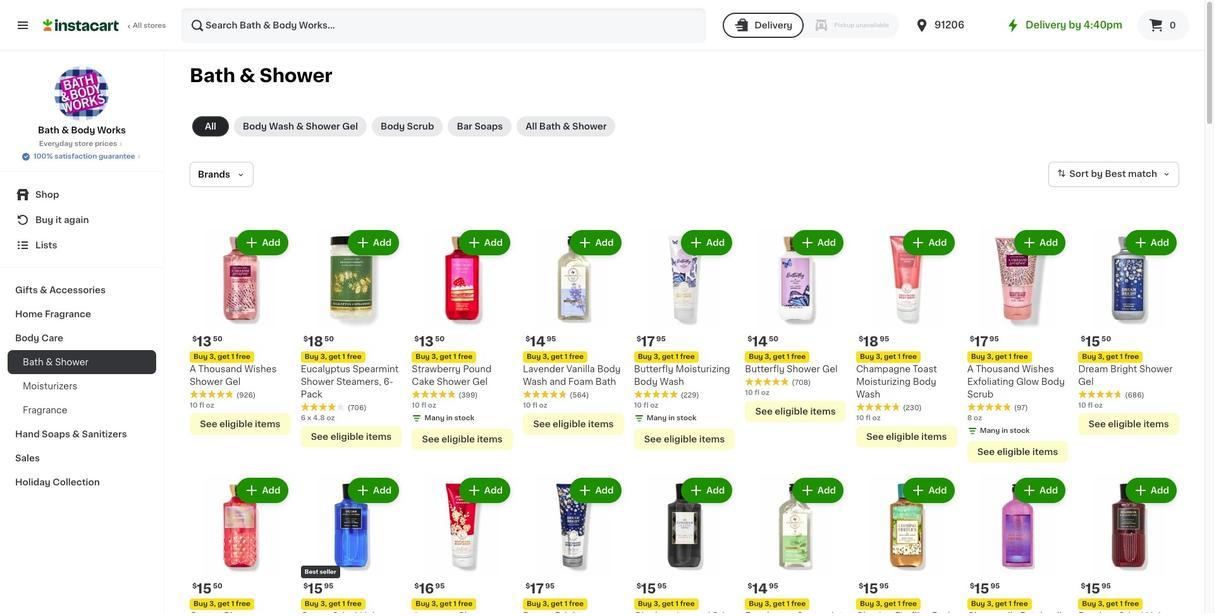 Task type: locate. For each thing, give the bounding box(es) containing it.
0 horizontal spatial all
[[133, 22, 142, 29]]

10 down champagne toast moisturizing body wash
[[857, 415, 865, 422]]

1 vertical spatial $ 15 50
[[192, 583, 223, 596]]

2 horizontal spatial $ 17 95
[[970, 335, 1000, 348]]

in for shower
[[447, 415, 453, 422]]

dream bright shower gel
[[1079, 365, 1174, 386]]

(229)
[[681, 392, 700, 399]]

store
[[75, 140, 93, 147]]

1 horizontal spatial butterfly
[[746, 365, 785, 374]]

see eligible items down (97)
[[978, 448, 1059, 457]]

fl down champagne toast moisturizing body wash
[[866, 415, 871, 422]]

oz down lavender
[[539, 402, 548, 409]]

3,
[[209, 353, 216, 360], [543, 353, 549, 360], [876, 353, 883, 360], [321, 353, 327, 360], [432, 353, 438, 360], [654, 353, 661, 360], [765, 353, 772, 360], [987, 353, 994, 360], [1099, 353, 1105, 360], [209, 601, 216, 608], [543, 601, 549, 608], [876, 601, 883, 608], [321, 601, 327, 608], [432, 601, 438, 608], [654, 601, 661, 608], [765, 601, 772, 608], [987, 601, 994, 608], [1099, 601, 1105, 608]]

8 oz
[[968, 415, 983, 422]]

10 fl oz for champagne toast moisturizing body wash
[[857, 415, 881, 422]]

vanilla
[[567, 365, 595, 374]]

in down strawberry pound cake shower gel
[[447, 415, 453, 422]]

best left the match
[[1106, 170, 1127, 179]]

see for a thousand wishes shower gel
[[200, 420, 217, 429]]

many in stock down (399)
[[425, 415, 475, 422]]

items for strawberry pound cake shower gel
[[477, 435, 503, 444]]

wishes up glow
[[1023, 365, 1055, 374]]

(686)
[[1126, 392, 1145, 399]]

0 horizontal spatial soaps
[[42, 430, 70, 439]]

items for a thousand wishes exfoliating glow body scrub
[[1033, 448, 1059, 457]]

0
[[1170, 21, 1177, 30]]

see eligible items down (564)
[[533, 420, 614, 429]]

by left 4:40pm
[[1069, 20, 1082, 30]]

gel for a thousand wishes shower gel
[[225, 378, 241, 386]]

items for butterfly moisturizing body wash
[[700, 435, 725, 444]]

moisturizing up (229)
[[676, 365, 731, 374]]

shower inside a thousand wishes shower gel
[[190, 378, 223, 386]]

a inside a thousand wishes shower gel
[[190, 365, 196, 374]]

see for eucalyptus spearmint shower steamers, 6- pack
[[311, 433, 329, 441]]

spearmint
[[353, 365, 399, 374]]

1 horizontal spatial 17
[[642, 335, 655, 348]]

see eligible items button
[[746, 401, 847, 422], [190, 414, 291, 435], [523, 414, 624, 435], [1079, 414, 1180, 435], [857, 426, 958, 448], [301, 426, 402, 448], [412, 429, 513, 450], [634, 429, 735, 450], [968, 441, 1069, 463]]

body scrub link
[[372, 116, 443, 137]]

6 x 4.8 oz
[[301, 415, 335, 422]]

by for delivery
[[1069, 20, 1082, 30]]

thousand up (926)
[[198, 365, 242, 374]]

eligible down (564)
[[553, 420, 586, 429]]

body inside champagne toast moisturizing body wash
[[913, 378, 937, 386]]

gifts & accessories link
[[8, 278, 156, 302]]

3, inside the product group
[[432, 601, 438, 608]]

14
[[530, 335, 546, 348], [753, 335, 768, 348], [753, 583, 768, 596]]

delivery by 4:40pm
[[1026, 20, 1123, 30]]

1 18 from the left
[[864, 335, 879, 348]]

wishes inside a thousand wishes shower gel
[[245, 365, 277, 374]]

all left stores
[[133, 22, 142, 29]]

eligible for eucalyptus spearmint shower steamers, 6- pack
[[331, 433, 364, 441]]

1 $ 13 50 from the left
[[192, 335, 223, 348]]

oz down 'butterfly moisturizing body wash'
[[651, 402, 659, 409]]

1 horizontal spatial 18
[[864, 335, 879, 348]]

10 fl oz down "dream"
[[1079, 402, 1103, 409]]

in down 'butterfly moisturizing body wash'
[[669, 415, 675, 422]]

1 vertical spatial by
[[1092, 170, 1103, 179]]

0 horizontal spatial delivery
[[755, 21, 793, 30]]

0 horizontal spatial 17
[[530, 583, 544, 596]]

a inside a thousand wishes exfoliating glow body scrub
[[968, 365, 974, 374]]

see eligible items button down the (686)
[[1079, 414, 1180, 435]]

buy inside the product group
[[416, 601, 430, 608]]

eligible down (706) on the left bottom
[[331, 433, 364, 441]]

eligible for strawberry pound cake shower gel
[[442, 435, 475, 444]]

0 horizontal spatial butterfly
[[634, 365, 674, 374]]

stock down (399)
[[455, 415, 475, 422]]

oz down champagne toast moisturizing body wash
[[873, 415, 881, 422]]

1 horizontal spatial stock
[[677, 415, 697, 422]]

body inside body care link
[[15, 334, 39, 343]]

wishes up (926)
[[245, 365, 277, 374]]

scrub down exfoliating
[[968, 390, 994, 399]]

sort by
[[1070, 170, 1103, 179]]

10 down 'butterfly moisturizing body wash'
[[634, 402, 642, 409]]

1 thousand from the left
[[198, 365, 242, 374]]

see eligible items down "(708)"
[[756, 407, 836, 416]]

95 inside '$ 16 95'
[[436, 584, 445, 591]]

fl for butterfly shower gel
[[755, 390, 760, 397]]

1 inside the product group
[[454, 601, 457, 608]]

best inside field
[[1106, 170, 1127, 179]]

6-
[[384, 378, 394, 386]]

0 horizontal spatial many in stock
[[425, 415, 475, 422]]

stock down (97)
[[1010, 428, 1030, 434]]

sales
[[15, 454, 40, 463]]

all inside "link"
[[133, 22, 142, 29]]

10 for a thousand wishes shower gel
[[190, 402, 198, 409]]

10 for lavender vanilla body wash and foam bath
[[523, 402, 531, 409]]

1 horizontal spatial by
[[1092, 170, 1103, 179]]

sales link
[[8, 447, 156, 471]]

$
[[192, 336, 197, 343], [526, 336, 530, 343], [859, 336, 864, 343], [304, 336, 308, 343], [415, 336, 419, 343], [637, 336, 642, 343], [748, 336, 753, 343], [970, 336, 975, 343], [1082, 336, 1086, 343], [192, 584, 197, 591], [526, 584, 530, 591], [859, 584, 864, 591], [304, 584, 308, 591], [415, 584, 419, 591], [637, 584, 642, 591], [748, 584, 753, 591], [970, 584, 975, 591], [1082, 584, 1086, 591]]

91206 button
[[915, 8, 991, 43]]

a for 13
[[190, 365, 196, 374]]

1 horizontal spatial delivery
[[1026, 20, 1067, 30]]

0 vertical spatial best
[[1106, 170, 1127, 179]]

moisturizing inside champagne toast moisturizing body wash
[[857, 378, 911, 386]]

pack
[[301, 390, 322, 399]]

eligible for a thousand wishes shower gel
[[220, 420, 253, 429]]

0 vertical spatial fragrance
[[45, 310, 91, 319]]

see for butterfly moisturizing body wash
[[645, 435, 662, 444]]

eligible down (926)
[[220, 420, 253, 429]]

& inside "link"
[[296, 122, 304, 131]]

see
[[756, 407, 773, 416], [200, 420, 217, 429], [533, 420, 551, 429], [1089, 420, 1107, 429], [867, 433, 884, 441], [311, 433, 329, 441], [422, 435, 440, 444], [645, 435, 662, 444], [978, 448, 995, 457]]

all bath & shower
[[526, 122, 607, 131]]

fragrance down gifts & accessories at the left
[[45, 310, 91, 319]]

Search field
[[182, 9, 706, 42]]

delivery inside button
[[755, 21, 793, 30]]

95 inside $ 18 95
[[880, 336, 890, 343]]

see for dream bright shower gel
[[1089, 420, 1107, 429]]

1 vertical spatial $ 14 95
[[748, 583, 779, 596]]

oz for butterfly moisturizing body wash
[[651, 402, 659, 409]]

3 $ 15 95 from the left
[[637, 583, 667, 596]]

1 horizontal spatial 13
[[419, 335, 434, 348]]

(706)
[[348, 405, 367, 412]]

by inside field
[[1092, 170, 1103, 179]]

thousand for 17
[[976, 365, 1020, 374]]

2 thousand from the left
[[976, 365, 1020, 374]]

thousand inside a thousand wishes shower gel
[[198, 365, 242, 374]]

1 vertical spatial fragrance
[[23, 406, 67, 415]]

items for butterfly shower gel
[[811, 407, 836, 416]]

free
[[236, 353, 251, 360], [570, 353, 584, 360], [903, 353, 918, 360], [347, 353, 362, 360], [458, 353, 473, 360], [681, 353, 695, 360], [792, 353, 806, 360], [1014, 353, 1029, 360], [1125, 353, 1140, 360], [236, 601, 251, 608], [570, 601, 584, 608], [903, 601, 918, 608], [347, 601, 362, 608], [458, 601, 473, 608], [681, 601, 695, 608], [792, 601, 806, 608], [1014, 601, 1029, 608], [1125, 601, 1140, 608]]

2 horizontal spatial many in stock
[[981, 428, 1030, 434]]

2 $ 13 50 from the left
[[415, 335, 445, 348]]

delivery
[[1026, 20, 1067, 30], [755, 21, 793, 30]]

oz
[[762, 390, 770, 397], [206, 402, 214, 409], [539, 402, 548, 409], [428, 402, 437, 409], [651, 402, 659, 409], [1095, 402, 1103, 409], [873, 415, 881, 422], [327, 415, 335, 422], [974, 415, 983, 422]]

2 13 from the left
[[419, 335, 434, 348]]

moisturizing down champagne
[[857, 378, 911, 386]]

fl down butterfly shower gel
[[755, 390, 760, 397]]

1 13 from the left
[[197, 335, 212, 348]]

delivery for delivery
[[755, 21, 793, 30]]

10 for dream bright shower gel
[[1079, 402, 1087, 409]]

by right the sort
[[1092, 170, 1103, 179]]

1 horizontal spatial wishes
[[1023, 365, 1055, 374]]

oz down a thousand wishes shower gel
[[206, 402, 214, 409]]

all stores
[[133, 22, 166, 29]]

$ inside $ 18 95
[[859, 336, 864, 343]]

0 horizontal spatial $ 15 50
[[192, 583, 223, 596]]

1 horizontal spatial scrub
[[968, 390, 994, 399]]

shower inside eucalyptus spearmint shower steamers, 6- pack
[[301, 378, 334, 386]]

pound
[[463, 365, 492, 374]]

fl down 'butterfly moisturizing body wash'
[[644, 402, 649, 409]]

see eligible items button for champagne toast moisturizing body wash
[[857, 426, 958, 448]]

lavender vanilla body wash and foam bath
[[523, 365, 621, 386]]

home fragrance
[[15, 310, 91, 319]]

None search field
[[181, 8, 707, 43]]

butterfly
[[634, 365, 674, 374], [746, 365, 785, 374]]

oz down butterfly shower gel
[[762, 390, 770, 397]]

0 horizontal spatial by
[[1069, 20, 1082, 30]]

Best match Sort by field
[[1049, 162, 1180, 187]]

items for lavender vanilla body wash and foam bath
[[588, 420, 614, 429]]

10 down cake
[[412, 402, 420, 409]]

gel down "dream"
[[1079, 378, 1094, 386]]

many in stock for wash
[[647, 415, 697, 422]]

fl down a thousand wishes shower gel
[[199, 402, 204, 409]]

see eligible items button for butterfly moisturizing body wash
[[634, 429, 735, 450]]

2 a from the left
[[968, 365, 974, 374]]

eucalyptus spearmint shower steamers, 6- pack
[[301, 365, 399, 399]]

0 vertical spatial soaps
[[475, 122, 503, 131]]

oz for butterfly shower gel
[[762, 390, 770, 397]]

see eligible items button for butterfly shower gel
[[746, 401, 847, 422]]

1 a from the left
[[190, 365, 196, 374]]

10 down a thousand wishes shower gel
[[190, 402, 198, 409]]

1 horizontal spatial $ 17 95
[[637, 335, 666, 348]]

butterfly inside 'butterfly moisturizing body wash'
[[634, 365, 674, 374]]

10 fl oz down cake
[[412, 402, 437, 409]]

eligible down (229)
[[664, 435, 697, 444]]

soaps right hand
[[42, 430, 70, 439]]

1 horizontal spatial soaps
[[475, 122, 503, 131]]

all bath & shower link
[[517, 116, 616, 137]]

1 horizontal spatial moisturizing
[[857, 378, 911, 386]]

1 vertical spatial scrub
[[968, 390, 994, 399]]

bath
[[190, 66, 235, 85], [540, 122, 561, 131], [38, 126, 59, 135], [23, 358, 44, 367], [596, 378, 617, 386]]

0 vertical spatial moisturizing
[[676, 365, 731, 374]]

0 button
[[1138, 10, 1190, 40]]

10 down "dream"
[[1079, 402, 1087, 409]]

scrub left bar
[[407, 122, 434, 131]]

10 fl oz for butterfly moisturizing body wash
[[634, 402, 659, 409]]

4:40pm
[[1084, 20, 1123, 30]]

many in stock down (97)
[[981, 428, 1030, 434]]

see eligible items button down the (230)
[[857, 426, 958, 448]]

14 for butterfly
[[753, 335, 768, 348]]

oz right 8
[[974, 415, 983, 422]]

2 butterfly from the left
[[746, 365, 785, 374]]

stock for exfoliating
[[1010, 428, 1030, 434]]

&
[[240, 66, 255, 85], [296, 122, 304, 131], [563, 122, 571, 131], [62, 126, 69, 135], [40, 286, 47, 295], [46, 358, 53, 367], [72, 430, 80, 439]]

1 horizontal spatial a
[[968, 365, 974, 374]]

oz for strawberry pound cake shower gel
[[428, 402, 437, 409]]

0 horizontal spatial a
[[190, 365, 196, 374]]

13 up the strawberry
[[419, 335, 434, 348]]

50 for dream
[[1102, 336, 1112, 343]]

buy
[[35, 216, 53, 225], [194, 353, 208, 360], [527, 353, 541, 360], [861, 353, 875, 360], [305, 353, 319, 360], [416, 353, 430, 360], [638, 353, 652, 360], [749, 353, 763, 360], [972, 353, 986, 360], [1083, 353, 1097, 360], [194, 601, 208, 608], [527, 601, 541, 608], [861, 601, 875, 608], [305, 601, 319, 608], [416, 601, 430, 608], [638, 601, 652, 608], [749, 601, 763, 608], [972, 601, 986, 608], [1083, 601, 1097, 608]]

eligible for champagne toast moisturizing body wash
[[886, 433, 920, 441]]

50 for strawberry
[[435, 336, 445, 343]]

1 $ 15 95 from the left
[[859, 583, 889, 596]]

10 fl oz for strawberry pound cake shower gel
[[412, 402, 437, 409]]

$ 13 50 up a thousand wishes shower gel
[[192, 335, 223, 348]]

see eligible items for a thousand wishes shower gel
[[200, 420, 281, 429]]

13 up a thousand wishes shower gel
[[197, 335, 212, 348]]

0 horizontal spatial thousand
[[198, 365, 242, 374]]

best for best match
[[1106, 170, 1127, 179]]

eligible for dream bright shower gel
[[1109, 420, 1142, 429]]

see eligible items for butterfly moisturizing body wash
[[645, 435, 725, 444]]

10 fl oz down lavender
[[523, 402, 548, 409]]

see eligible items down (399)
[[422, 435, 503, 444]]

many down 'butterfly moisturizing body wash'
[[647, 415, 667, 422]]

wishes for 13
[[245, 365, 277, 374]]

add button inside the product group
[[460, 479, 509, 502]]

50 inside $ 14 50
[[769, 336, 779, 343]]

body wash & shower gel link
[[234, 116, 367, 137]]

0 vertical spatial by
[[1069, 20, 1082, 30]]

fl for a thousand wishes shower gel
[[199, 402, 204, 409]]

$ inside '$ 16 95'
[[415, 584, 419, 591]]

0 horizontal spatial bath & shower
[[23, 358, 88, 367]]

again
[[64, 216, 89, 225]]

many down cake
[[425, 415, 445, 422]]

1 vertical spatial soaps
[[42, 430, 70, 439]]

(708)
[[792, 379, 811, 386]]

1 horizontal spatial many in stock
[[647, 415, 697, 422]]

14 for lavender
[[530, 335, 546, 348]]

see eligible items button down (564)
[[523, 414, 624, 435]]

soaps right bar
[[475, 122, 503, 131]]

all for all stores
[[133, 22, 142, 29]]

10 fl oz for lavender vanilla body wash and foam bath
[[523, 402, 548, 409]]

(926)
[[237, 392, 256, 399]]

see eligible items down (229)
[[645, 435, 725, 444]]

$ inside $ 14 50
[[748, 336, 753, 343]]

2 horizontal spatial stock
[[1010, 428, 1030, 434]]

fl down "dream"
[[1089, 402, 1093, 409]]

gel down pound
[[473, 378, 488, 386]]

1 horizontal spatial many
[[647, 415, 667, 422]]

1 horizontal spatial best
[[1106, 170, 1127, 179]]

by for sort
[[1092, 170, 1103, 179]]

0 horizontal spatial stock
[[455, 415, 475, 422]]

body wash & shower gel
[[243, 122, 358, 131]]

eligible down the (686)
[[1109, 420, 1142, 429]]

shower inside strawberry pound cake shower gel
[[437, 378, 470, 386]]

0 horizontal spatial many
[[425, 415, 445, 422]]

$ 14 95
[[526, 335, 556, 348], [748, 583, 779, 596]]

items for dream bright shower gel
[[1144, 420, 1170, 429]]

1 vertical spatial best
[[305, 570, 319, 575]]

wishes inside a thousand wishes exfoliating glow body scrub
[[1023, 365, 1055, 374]]

x
[[307, 415, 312, 422]]

shower inside "dream bright shower gel"
[[1140, 365, 1174, 374]]

18 up champagne
[[864, 335, 879, 348]]

bath & shower
[[190, 66, 333, 85], [23, 358, 88, 367]]

10 fl oz down champagne toast moisturizing body wash
[[857, 415, 881, 422]]

see eligible items button down (97)
[[968, 441, 1069, 463]]

0 horizontal spatial in
[[447, 415, 453, 422]]

2 horizontal spatial all
[[526, 122, 537, 131]]

bright
[[1111, 365, 1138, 374]]

0 horizontal spatial $ 13 50
[[192, 335, 223, 348]]

18 for $ 18 95
[[864, 335, 879, 348]]

gel inside a thousand wishes shower gel
[[225, 378, 241, 386]]

see eligible items button down (706) on the left bottom
[[301, 426, 402, 448]]

1 horizontal spatial $ 15 50
[[1082, 335, 1112, 348]]

gel inside "link"
[[342, 122, 358, 131]]

thousand for 13
[[198, 365, 242, 374]]

eligible down (399)
[[442, 435, 475, 444]]

see eligible items
[[756, 407, 836, 416], [200, 420, 281, 429], [533, 420, 614, 429], [1089, 420, 1170, 429], [867, 433, 948, 441], [311, 433, 392, 441], [422, 435, 503, 444], [645, 435, 725, 444], [978, 448, 1059, 457]]

0 vertical spatial $ 14 95
[[526, 335, 556, 348]]

see eligible items button for a thousand wishes shower gel
[[190, 414, 291, 435]]

100% satisfaction guarantee button
[[21, 149, 143, 162]]

see eligible items for lavender vanilla body wash and foam bath
[[533, 420, 614, 429]]

by
[[1069, 20, 1082, 30], [1092, 170, 1103, 179]]

gel left body scrub
[[342, 122, 358, 131]]

1 horizontal spatial $ 13 50
[[415, 335, 445, 348]]

see eligible items button down (926)
[[190, 414, 291, 435]]

0 horizontal spatial wishes
[[245, 365, 277, 374]]

champagne toast moisturizing body wash
[[857, 365, 938, 399]]

lavender
[[523, 365, 565, 374]]

10 down lavender
[[523, 402, 531, 409]]

1 horizontal spatial all
[[205, 122, 216, 131]]

(399)
[[459, 392, 478, 399]]

$ 17 95 for butterfly
[[637, 335, 666, 348]]

scrub inside a thousand wishes exfoliating glow body scrub
[[968, 390, 994, 399]]

gel left champagne
[[823, 365, 838, 374]]

see eligible items down the (686)
[[1089, 420, 1170, 429]]

strawberry
[[412, 365, 461, 374]]

see eligible items button for a thousand wishes exfoliating glow body scrub
[[968, 441, 1069, 463]]

oz down cake
[[428, 402, 437, 409]]

eligible down the (230)
[[886, 433, 920, 441]]

many
[[425, 415, 445, 422], [647, 415, 667, 422], [981, 428, 1001, 434]]

see eligible items down the (230)
[[867, 433, 948, 441]]

many in stock down (229)
[[647, 415, 697, 422]]

10 fl oz down 'butterfly moisturizing body wash'
[[634, 402, 659, 409]]

fl
[[755, 390, 760, 397], [199, 402, 204, 409], [533, 402, 538, 409], [422, 402, 427, 409], [644, 402, 649, 409], [1089, 402, 1093, 409], [866, 415, 871, 422]]

best left the seller
[[305, 570, 319, 575]]

fragrance down moisturizers
[[23, 406, 67, 415]]

see eligible items down (926)
[[200, 420, 281, 429]]

get inside the product group
[[440, 601, 452, 608]]

0 horizontal spatial 13
[[197, 335, 212, 348]]

fl down cake
[[422, 402, 427, 409]]

product group containing 16
[[412, 476, 513, 614]]

many down 8 oz
[[981, 428, 1001, 434]]

a
[[190, 365, 196, 374], [968, 365, 974, 374]]

get
[[218, 353, 230, 360], [551, 353, 563, 360], [885, 353, 897, 360], [329, 353, 341, 360], [440, 353, 452, 360], [662, 353, 674, 360], [773, 353, 785, 360], [996, 353, 1008, 360], [1107, 353, 1119, 360], [218, 601, 230, 608], [551, 601, 563, 608], [885, 601, 897, 608], [329, 601, 341, 608], [440, 601, 452, 608], [662, 601, 674, 608], [773, 601, 785, 608], [996, 601, 1008, 608], [1107, 601, 1119, 608]]

buy 3, get 1 free
[[194, 353, 251, 360], [527, 353, 584, 360], [861, 353, 918, 360], [305, 353, 362, 360], [416, 353, 473, 360], [638, 353, 695, 360], [749, 353, 806, 360], [972, 353, 1029, 360], [1083, 353, 1140, 360], [194, 601, 251, 608], [527, 601, 584, 608], [861, 601, 918, 608], [305, 601, 362, 608], [416, 601, 473, 608], [638, 601, 695, 608], [749, 601, 806, 608], [972, 601, 1029, 608], [1083, 601, 1140, 608]]

18 up eucalyptus
[[308, 335, 323, 348]]

eligible down (97)
[[998, 448, 1031, 457]]

gel inside "dream bright shower gel"
[[1079, 378, 1094, 386]]

2 18 from the left
[[308, 335, 323, 348]]

gel inside strawberry pound cake shower gel
[[473, 378, 488, 386]]

0 horizontal spatial moisturizing
[[676, 365, 731, 374]]

all up brands
[[205, 122, 216, 131]]

1 wishes from the left
[[245, 365, 277, 374]]

10 fl oz down a thousand wishes shower gel
[[190, 402, 214, 409]]

works
[[97, 126, 126, 135]]

oz right 4.8
[[327, 415, 335, 422]]

see eligible items button down "(708)"
[[746, 401, 847, 422]]

0 horizontal spatial scrub
[[407, 122, 434, 131]]

free inside the product group
[[458, 601, 473, 608]]

1 butterfly from the left
[[634, 365, 674, 374]]

scrub
[[407, 122, 434, 131], [968, 390, 994, 399]]

$ 13 50 for a
[[192, 335, 223, 348]]

see eligible items down (706) on the left bottom
[[311, 433, 392, 441]]

a for 17
[[968, 365, 974, 374]]

in down a thousand wishes exfoliating glow body scrub
[[1002, 428, 1009, 434]]

all right bar soaps link
[[526, 122, 537, 131]]

thousand up exfoliating
[[976, 365, 1020, 374]]

fl for champagne toast moisturizing body wash
[[866, 415, 871, 422]]

$ 13 50 up the strawberry
[[415, 335, 445, 348]]

10 down butterfly shower gel
[[746, 390, 754, 397]]

fl down lavender
[[533, 402, 538, 409]]

toast
[[913, 365, 938, 374]]

see eligible items for champagne toast moisturizing body wash
[[867, 433, 948, 441]]

body
[[243, 122, 267, 131], [381, 122, 405, 131], [71, 126, 95, 135], [15, 334, 39, 343], [598, 365, 621, 374], [913, 378, 937, 386], [634, 378, 658, 386], [1042, 378, 1066, 386]]

1 vertical spatial moisturizing
[[857, 378, 911, 386]]

thousand inside a thousand wishes exfoliating glow body scrub
[[976, 365, 1020, 374]]

oz for dream bright shower gel
[[1095, 402, 1103, 409]]

17 for butterfly
[[642, 335, 655, 348]]

0 horizontal spatial 18
[[308, 335, 323, 348]]

$ 16 95
[[415, 583, 445, 596]]

eligible for butterfly shower gel
[[775, 407, 809, 416]]

50 inside $ 18 50
[[325, 336, 334, 343]]

gel up (926)
[[225, 378, 241, 386]]

2 wishes from the left
[[1023, 365, 1055, 374]]

see eligible items button down (399)
[[412, 429, 513, 450]]

see eligible items button down (229)
[[634, 429, 735, 450]]

1 horizontal spatial thousand
[[976, 365, 1020, 374]]

2 horizontal spatial many
[[981, 428, 1001, 434]]

thousand
[[198, 365, 242, 374], [976, 365, 1020, 374]]

1 horizontal spatial bath & shower
[[190, 66, 333, 85]]

eligible down "(708)"
[[775, 407, 809, 416]]

10 fl oz down butterfly shower gel
[[746, 390, 770, 397]]

1 horizontal spatial in
[[669, 415, 675, 422]]

gel for strawberry pound cake shower gel
[[473, 378, 488, 386]]

product group
[[190, 228, 291, 435], [301, 228, 402, 448], [412, 228, 513, 450], [523, 228, 624, 435], [634, 228, 735, 450], [746, 228, 847, 422], [857, 228, 958, 448], [968, 228, 1069, 463], [1079, 228, 1180, 435], [190, 476, 291, 614], [301, 476, 402, 614], [412, 476, 513, 614], [523, 476, 624, 614], [634, 476, 735, 614], [746, 476, 847, 614], [857, 476, 958, 614], [968, 476, 1069, 614], [1079, 476, 1180, 614]]

2 horizontal spatial 17
[[975, 335, 989, 348]]

10
[[746, 390, 754, 397], [190, 402, 198, 409], [523, 402, 531, 409], [412, 402, 420, 409], [634, 402, 642, 409], [1079, 402, 1087, 409], [857, 415, 865, 422]]

$ 13 50
[[192, 335, 223, 348], [415, 335, 445, 348]]

10 for strawberry pound cake shower gel
[[412, 402, 420, 409]]

0 horizontal spatial best
[[305, 570, 319, 575]]

bath & body works logo image
[[54, 66, 110, 121]]

fragrance inside home fragrance link
[[45, 310, 91, 319]]

0 vertical spatial bath & shower
[[190, 66, 333, 85]]

oz down "dream"
[[1095, 402, 1103, 409]]

2 horizontal spatial in
[[1002, 428, 1009, 434]]

0 vertical spatial $ 15 50
[[1082, 335, 1112, 348]]

$ 14 50
[[748, 335, 779, 348]]

stock down (229)
[[677, 415, 697, 422]]



Task type: describe. For each thing, give the bounding box(es) containing it.
hand
[[15, 430, 40, 439]]

18 for $ 18 50
[[308, 335, 323, 348]]

steamers,
[[337, 378, 381, 386]]

gel for body wash & shower gel
[[342, 122, 358, 131]]

butterfly moisturizing body wash
[[634, 365, 731, 386]]

4.8
[[313, 415, 325, 422]]

items for a thousand wishes shower gel
[[255, 420, 281, 429]]

hand soaps & sanitizers
[[15, 430, 127, 439]]

fragrance link
[[8, 399, 156, 423]]

4 $ 15 95 from the left
[[970, 583, 1001, 596]]

holiday collection
[[15, 478, 100, 487]]

delivery button
[[723, 13, 804, 38]]

100%
[[34, 153, 53, 160]]

see for a thousand wishes exfoliating glow body scrub
[[978, 448, 995, 457]]

hand soaps & sanitizers link
[[8, 423, 156, 447]]

eligible for butterfly moisturizing body wash
[[664, 435, 697, 444]]

care
[[41, 334, 63, 343]]

$ 18 50
[[304, 335, 334, 348]]

everyday store prices
[[39, 140, 117, 147]]

wash inside "link"
[[269, 122, 294, 131]]

wash inside the lavender vanilla body wash and foam bath
[[523, 378, 548, 386]]

see eligible items button for dream bright shower gel
[[1079, 414, 1180, 435]]

body scrub
[[381, 122, 434, 131]]

see eligible items for butterfly shower gel
[[756, 407, 836, 416]]

holiday collection link
[[8, 471, 156, 495]]

0 vertical spatial scrub
[[407, 122, 434, 131]]

best seller
[[305, 570, 337, 575]]

5 $ 15 95 from the left
[[1082, 583, 1112, 596]]

best for best seller
[[305, 570, 319, 575]]

stock for wash
[[677, 415, 697, 422]]

fl for dream bright shower gel
[[1089, 402, 1093, 409]]

a thousand wishes exfoliating glow body scrub
[[968, 365, 1066, 399]]

see eligible items button for eucalyptus spearmint shower steamers, 6- pack
[[301, 426, 402, 448]]

all for all bath & shower
[[526, 122, 537, 131]]

$ 13 50 for strawberry
[[415, 335, 445, 348]]

many in stock for exfoliating
[[981, 428, 1030, 434]]

all stores link
[[43, 8, 167, 43]]

(230)
[[904, 405, 922, 412]]

10 fl oz for butterfly shower gel
[[746, 390, 770, 397]]

8
[[968, 415, 973, 422]]

seller
[[320, 570, 337, 575]]

buy it again link
[[8, 208, 156, 233]]

see for champagne toast moisturizing body wash
[[867, 433, 884, 441]]

oz for champagne toast moisturizing body wash
[[873, 415, 881, 422]]

items for champagne toast moisturizing body wash
[[922, 433, 948, 441]]

bath & body works link
[[38, 66, 126, 137]]

see eligible items for strawberry pound cake shower gel
[[422, 435, 503, 444]]

50 for a
[[213, 336, 223, 343]]

gifts
[[15, 286, 38, 295]]

satisfaction
[[55, 153, 97, 160]]

eligible for a thousand wishes exfoliating glow body scrub
[[998, 448, 1031, 457]]

all for all
[[205, 122, 216, 131]]

fragrance inside fragrance link
[[23, 406, 67, 415]]

butterfly for 17
[[634, 365, 674, 374]]

fl for butterfly moisturizing body wash
[[644, 402, 649, 409]]

wash inside champagne toast moisturizing body wash
[[857, 390, 881, 399]]

91206
[[935, 20, 965, 30]]

soaps for bar
[[475, 122, 503, 131]]

1 vertical spatial bath & shower
[[23, 358, 88, 367]]

bath inside the lavender vanilla body wash and foam bath
[[596, 378, 617, 386]]

cake
[[412, 378, 435, 386]]

see eligible items for dream bright shower gel
[[1089, 420, 1170, 429]]

see eligible items button for lavender vanilla body wash and foam bath
[[523, 414, 624, 435]]

shower inside "link"
[[306, 122, 340, 131]]

shop
[[35, 190, 59, 199]]

everyday
[[39, 140, 73, 147]]

13 for strawberry
[[419, 335, 434, 348]]

$ inside $ 18 50
[[304, 336, 308, 343]]

body inside the lavender vanilla body wash and foam bath
[[598, 365, 621, 374]]

oz for lavender vanilla body wash and foam bath
[[539, 402, 548, 409]]

match
[[1129, 170, 1158, 179]]

0 horizontal spatial $ 14 95
[[526, 335, 556, 348]]

all link
[[192, 116, 229, 137]]

soaps for hand
[[42, 430, 70, 439]]

shop link
[[8, 182, 156, 208]]

50 for eucalyptus
[[325, 336, 334, 343]]

100% satisfaction guarantee
[[34, 153, 135, 160]]

moisturizing inside 'butterfly moisturizing body wash'
[[676, 365, 731, 374]]

brands
[[198, 170, 230, 179]]

accessories
[[49, 286, 106, 295]]

collection
[[53, 478, 100, 487]]

a thousand wishes shower gel
[[190, 365, 277, 386]]

glow
[[1017, 378, 1040, 386]]

eucalyptus
[[301, 365, 351, 374]]

delivery for delivery by 4:40pm
[[1026, 20, 1067, 30]]

bath & body works
[[38, 126, 126, 135]]

guarantee
[[99, 153, 135, 160]]

gifts & accessories
[[15, 286, 106, 295]]

everyday store prices link
[[39, 139, 125, 149]]

wash inside 'butterfly moisturizing body wash'
[[660, 378, 685, 386]]

body inside bath & body works link
[[71, 126, 95, 135]]

sort
[[1070, 170, 1090, 179]]

see eligible items for a thousand wishes exfoliating glow body scrub
[[978, 448, 1059, 457]]

13 for a
[[197, 335, 212, 348]]

fl for strawberry pound cake shower gel
[[422, 402, 427, 409]]

16
[[419, 583, 434, 596]]

moisturizers link
[[8, 375, 156, 399]]

best match
[[1106, 170, 1158, 179]]

in for exfoliating
[[1002, 428, 1009, 434]]

see for lavender vanilla body wash and foam bath
[[533, 420, 551, 429]]

2 $ 15 95 from the left
[[304, 583, 334, 596]]

instacart logo image
[[43, 18, 119, 33]]

sanitizers
[[82, 430, 127, 439]]

1 horizontal spatial $ 14 95
[[748, 583, 779, 596]]

lists link
[[8, 233, 156, 258]]

eligible for lavender vanilla body wash and foam bath
[[553, 420, 586, 429]]

10 for butterfly moisturizing body wash
[[634, 402, 642, 409]]

moisturizers
[[23, 382, 77, 391]]

body inside 'butterfly moisturizing body wash'
[[634, 378, 658, 386]]

brands button
[[190, 162, 254, 187]]

it
[[56, 216, 62, 225]]

prices
[[95, 140, 117, 147]]

dream
[[1079, 365, 1109, 374]]

$ 18 95
[[859, 335, 890, 348]]

body inside the body scrub link
[[381, 122, 405, 131]]

many for shower
[[425, 415, 445, 422]]

body care
[[15, 334, 63, 343]]

in for wash
[[669, 415, 675, 422]]

holiday
[[15, 478, 50, 487]]

delivery by 4:40pm link
[[1006, 18, 1123, 33]]

butterfly for 14
[[746, 365, 785, 374]]

many for wash
[[647, 415, 667, 422]]

10 fl oz for a thousand wishes shower gel
[[190, 402, 214, 409]]

17 for a
[[975, 335, 989, 348]]

bar soaps
[[457, 122, 503, 131]]

$ 17 95 for a
[[970, 335, 1000, 348]]

many for exfoliating
[[981, 428, 1001, 434]]

body care link
[[8, 326, 156, 351]]

see for strawberry pound cake shower gel
[[422, 435, 440, 444]]

champagne
[[857, 365, 911, 374]]

10 fl oz for dream bright shower gel
[[1079, 402, 1103, 409]]

see eligible items for eucalyptus spearmint shower steamers, 6- pack
[[311, 433, 392, 441]]

home
[[15, 310, 43, 319]]

buy it again
[[35, 216, 89, 225]]

many in stock for shower
[[425, 415, 475, 422]]

stock for shower
[[455, 415, 475, 422]]

0 horizontal spatial $ 17 95
[[526, 583, 555, 596]]

and
[[550, 378, 566, 386]]

oz for a thousand wishes shower gel
[[206, 402, 214, 409]]

50 for butterfly
[[769, 336, 779, 343]]

stores
[[144, 22, 166, 29]]

home fragrance link
[[8, 302, 156, 326]]

exfoliating
[[968, 378, 1015, 386]]

see eligible items button for strawberry pound cake shower gel
[[412, 429, 513, 450]]

body inside a thousand wishes exfoliating glow body scrub
[[1042, 378, 1066, 386]]

see for butterfly shower gel
[[756, 407, 773, 416]]

butterfly shower gel
[[746, 365, 838, 374]]

items for eucalyptus spearmint shower steamers, 6- pack
[[366, 433, 392, 441]]

service type group
[[723, 13, 900, 38]]

fl for lavender vanilla body wash and foam bath
[[533, 402, 538, 409]]

(97)
[[1015, 405, 1029, 412]]

body inside body wash & shower gel "link"
[[243, 122, 267, 131]]



Task type: vqa. For each thing, say whether or not it's contained in the screenshot.


